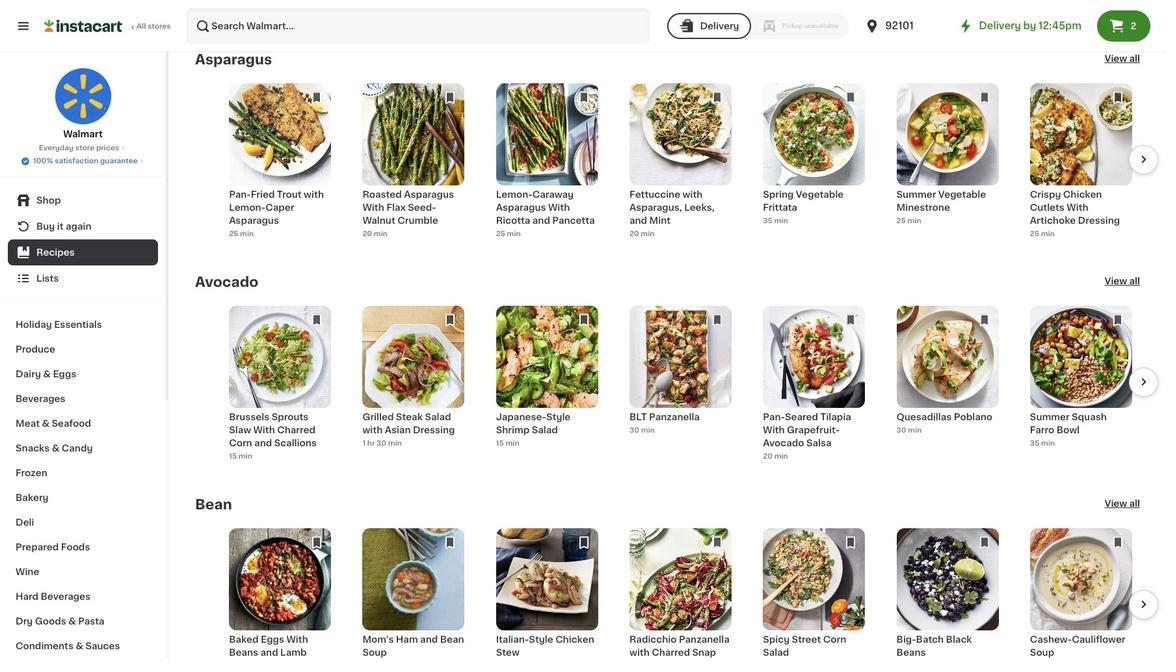 Task type: locate. For each thing, give the bounding box(es) containing it.
2 vertical spatial view all
[[1105, 499, 1141, 508]]

view for avocado
[[1105, 277, 1128, 286]]

25 down ricotta
[[496, 230, 505, 237]]

min for minestrone
[[908, 217, 922, 224]]

vegetable for frittata
[[796, 190, 844, 199]]

1 horizontal spatial delivery
[[979, 21, 1021, 31]]

radicchio panzanella with charred sna
[[630, 635, 730, 659]]

sprouts
[[272, 413, 309, 422]]

view all for asparagus
[[1105, 54, 1141, 63]]

0 vertical spatial style
[[546, 413, 571, 422]]

with inside grilled steak salad with asian dressing
[[363, 426, 383, 435]]

1 vertical spatial salad
[[532, 426, 558, 435]]

beverages
[[16, 394, 65, 403], [41, 592, 91, 601]]

lemon- up ricotta
[[496, 190, 533, 199]]

0 vertical spatial beverages
[[16, 394, 65, 403]]

2 vertical spatial item carousel region
[[195, 529, 1159, 659]]

1 horizontal spatial 15
[[496, 440, 504, 447]]

vegetable right spring
[[796, 190, 844, 199]]

dressing right artichoke
[[1078, 216, 1120, 225]]

& left pasta
[[68, 617, 76, 626]]

1 vertical spatial 15
[[229, 453, 237, 460]]

view all link for avocado
[[1105, 275, 1141, 290]]

3 view from the top
[[1105, 499, 1128, 508]]

summer up "farro"
[[1030, 413, 1070, 422]]

dressing for steak
[[413, 426, 455, 435]]

0 vertical spatial all
[[1130, 54, 1141, 63]]

bowl
[[1057, 426, 1080, 435]]

everyday
[[39, 144, 74, 152]]

summer for minestrone
[[897, 190, 936, 199]]

0 vertical spatial 35 min
[[763, 217, 788, 224]]

spicy
[[763, 635, 790, 644]]

2 view all link from the top
[[1105, 275, 1141, 290]]

scallions
[[274, 439, 317, 448]]

eggs right baked
[[261, 635, 284, 644]]

min for cutlets
[[1041, 230, 1055, 237]]

2 horizontal spatial 30
[[897, 427, 907, 434]]

min for frittata
[[775, 217, 788, 224]]

dressing inside crispy chicken cutlets with artichoke dressing
[[1078, 216, 1120, 225]]

condiments
[[16, 642, 74, 651]]

eggs
[[53, 370, 76, 379], [261, 635, 284, 644]]

panzanella inside radicchio panzanella with charred sna
[[679, 635, 730, 644]]

recipe card group containing baked eggs with beans and lam
[[229, 529, 331, 659]]

100% satisfaction guarantee
[[33, 157, 138, 165]]

with inside brussels sprouts slaw with charred corn and scallions
[[253, 426, 275, 435]]

1 view all link from the top
[[1105, 52, 1141, 68]]

view all link for bean
[[1105, 497, 1141, 513]]

farro
[[1030, 426, 1055, 435]]

summer up the minestrone
[[897, 190, 936, 199]]

min down walnut
[[374, 230, 388, 237]]

15 min for brussels sprouts slaw with charred corn and scallions
[[229, 453, 252, 460]]

25 min down artichoke
[[1030, 230, 1055, 237]]

item carousel region
[[195, 84, 1159, 244], [195, 306, 1159, 466], [195, 529, 1159, 659]]

corn inside brussels sprouts slaw with charred corn and scallions
[[229, 439, 252, 448]]

and
[[533, 216, 550, 225], [630, 216, 647, 225], [254, 439, 272, 448], [420, 635, 438, 644], [261, 648, 278, 657]]

recipe card group containing summer squash farro bowl
[[1030, 306, 1133, 466]]

2 all from the top
[[1130, 277, 1141, 286]]

0 horizontal spatial 35 min
[[763, 217, 788, 224]]

1 horizontal spatial 20 min
[[630, 230, 655, 237]]

min down pan-seared tilapia with grapefruit- avocado salsa
[[775, 453, 788, 460]]

25
[[897, 217, 906, 224], [229, 230, 238, 237], [496, 230, 505, 237], [1030, 230, 1040, 237]]

fettuccine with asparagus, leeks, and mint
[[630, 190, 715, 225]]

with up walnut
[[363, 203, 384, 212]]

min down the mint
[[641, 230, 655, 237]]

item carousel region for bean
[[195, 529, 1159, 659]]

20 min for mint
[[630, 230, 655, 237]]

0 vertical spatial summer
[[897, 190, 936, 199]]

& for meat
[[42, 419, 50, 428]]

35 for farro
[[1030, 440, 1040, 447]]

0 horizontal spatial charred
[[277, 426, 316, 435]]

30
[[630, 427, 640, 434], [897, 427, 907, 434], [377, 440, 387, 447]]

1 vegetable from the left
[[796, 190, 844, 199]]

with inside radicchio panzanella with charred sna
[[630, 648, 650, 657]]

style inside italian-style chicken stew
[[529, 635, 554, 644]]

35 min down "farro"
[[1030, 440, 1055, 447]]

pan- left trout
[[229, 190, 251, 199]]

dressing inside grilled steak salad with asian dressing
[[413, 426, 455, 435]]

vegetable inside summer vegetable minestrone
[[939, 190, 986, 199]]

2 beans from the left
[[897, 648, 926, 657]]

15 min for japanese-style shrimp salad
[[496, 440, 520, 447]]

snacks
[[16, 444, 50, 453]]

min down ricotta
[[507, 230, 521, 237]]

92101
[[886, 21, 914, 31]]

recipe card group
[[229, 84, 331, 244], [363, 84, 465, 244], [496, 84, 598, 244], [630, 84, 732, 244], [763, 84, 866, 244], [897, 84, 999, 244], [1030, 84, 1133, 244], [229, 306, 331, 466], [363, 306, 465, 466], [496, 306, 598, 466], [630, 306, 732, 466], [763, 306, 866, 466], [897, 306, 999, 466], [1030, 306, 1133, 466], [229, 529, 331, 659], [363, 529, 465, 659], [496, 529, 598, 659], [630, 529, 732, 659], [763, 529, 866, 659], [897, 529, 999, 659], [1030, 529, 1133, 659]]

corn right street
[[824, 635, 847, 644]]

meat
[[16, 419, 40, 428]]

delivery inside delivery by 12:45pm link
[[979, 21, 1021, 31]]

buy it again
[[36, 222, 92, 231]]

1 vertical spatial item carousel region
[[195, 306, 1159, 466]]

with right trout
[[304, 190, 324, 199]]

1 beans from the left
[[229, 648, 258, 657]]

beans inside baked eggs with beans and lam
[[229, 648, 258, 657]]

recipe card group containing fettuccine with asparagus, leeks, and mint
[[630, 84, 732, 244]]

with up leeks,
[[683, 190, 703, 199]]

15 min down slaw
[[229, 453, 252, 460]]

1 vertical spatial style
[[529, 635, 554, 644]]

1 vertical spatial eggs
[[261, 635, 284, 644]]

3 view all from the top
[[1105, 499, 1141, 508]]

25 for summer vegetable minestrone
[[897, 217, 906, 224]]

25 down artichoke
[[1030, 230, 1040, 237]]

1 vertical spatial 35 min
[[1030, 440, 1055, 447]]

1 vertical spatial 15 min
[[229, 453, 252, 460]]

1 horizontal spatial bean
[[440, 635, 464, 644]]

asparagus inside roasted asparagus with flax seed- walnut crumble
[[404, 190, 454, 199]]

1 vertical spatial panzanella
[[679, 635, 730, 644]]

& right meat
[[42, 419, 50, 428]]

0 vertical spatial lemon-
[[496, 190, 533, 199]]

grilled
[[363, 413, 394, 422]]

dressing for chicken
[[1078, 216, 1120, 225]]

lemon- down fried
[[229, 203, 266, 212]]

goods
[[35, 617, 66, 626]]

salad down japanese-
[[532, 426, 558, 435]]

0 vertical spatial pan-
[[229, 190, 251, 199]]

item carousel region containing pan-fried trout with lemon-caper asparagus
[[195, 84, 1159, 244]]

0 horizontal spatial vegetable
[[796, 190, 844, 199]]

eggs down produce link
[[53, 370, 76, 379]]

delivery button
[[668, 13, 751, 39]]

pan- left tilapia
[[763, 413, 785, 422]]

1 vertical spatial view all
[[1105, 277, 1141, 286]]

0 vertical spatial charred
[[277, 426, 316, 435]]

beans down baked
[[229, 648, 258, 657]]

25 min down ricotta
[[496, 230, 521, 237]]

0 vertical spatial view all
[[1105, 54, 1141, 63]]

25 min for pan-fried trout with lemon-caper asparagus
[[229, 230, 254, 237]]

35 down "farro"
[[1030, 440, 1040, 447]]

asparagus down fried
[[229, 216, 279, 225]]

with inside crispy chicken cutlets with artichoke dressing
[[1067, 203, 1089, 212]]

2 30 min from the left
[[897, 427, 922, 434]]

with left grapefruit-
[[763, 426, 785, 435]]

1 vertical spatial dressing
[[413, 426, 455, 435]]

min for asparagus,
[[641, 230, 655, 237]]

dry
[[16, 617, 33, 626]]

charred down 'radicchio'
[[652, 648, 690, 657]]

0 vertical spatial avocado
[[195, 275, 259, 289]]

2 horizontal spatial salad
[[763, 648, 789, 657]]

30 for quesadillas poblano
[[897, 427, 907, 434]]

salad inside grilled steak salad with asian dressing
[[425, 413, 451, 422]]

with inside lemon-caraway asparagus with ricotta and pancetta
[[548, 203, 570, 212]]

walmart logo image
[[54, 68, 112, 125]]

0 vertical spatial item carousel region
[[195, 84, 1159, 244]]

20 min down the mint
[[630, 230, 655, 237]]

candy
[[62, 444, 93, 453]]

0 vertical spatial 35
[[763, 217, 773, 224]]

35 min down frittata
[[763, 217, 788, 224]]

condiments & sauces link
[[8, 634, 158, 658]]

0 horizontal spatial pan-
[[229, 190, 251, 199]]

15 down slaw
[[229, 453, 237, 460]]

chicken
[[1064, 190, 1102, 199], [556, 635, 595, 644]]

1 horizontal spatial 35 min
[[1030, 440, 1055, 447]]

0 horizontal spatial dressing
[[413, 426, 455, 435]]

service type group
[[668, 13, 849, 39]]

1 horizontal spatial eggs
[[261, 635, 284, 644]]

None search field
[[186, 8, 651, 44]]

asparagus up 'seed-'
[[404, 190, 454, 199]]

summer squash farro bowl
[[1030, 413, 1107, 435]]

1 soup from the left
[[363, 648, 387, 657]]

beans inside big-batch black beans
[[897, 648, 926, 657]]

recipe card group containing mom's ham and bean soup
[[363, 529, 465, 659]]

min down pan-fried trout with lemon-caper asparagus
[[240, 230, 254, 237]]

2 view from the top
[[1105, 277, 1128, 286]]

1 vertical spatial avocado
[[763, 439, 805, 448]]

wine link
[[8, 560, 158, 584]]

20 down pan-seared tilapia with grapefruit- avocado salsa
[[763, 453, 773, 460]]

corn down slaw
[[229, 439, 252, 448]]

with down 'radicchio'
[[630, 648, 650, 657]]

prepared
[[16, 543, 59, 552]]

italian-
[[496, 635, 529, 644]]

3 view all link from the top
[[1105, 497, 1141, 513]]

chicken right 'italian-'
[[556, 635, 595, 644]]

panzanella right 'radicchio'
[[679, 635, 730, 644]]

recipe card group containing radicchio panzanella with charred sna
[[630, 529, 732, 659]]

25 down pan-fried trout with lemon-caper asparagus
[[229, 230, 238, 237]]

25 min down pan-fried trout with lemon-caper asparagus
[[229, 230, 254, 237]]

vegetable inside spring vegetable frittata
[[796, 190, 844, 199]]

walmart
[[63, 129, 103, 139]]

15 down shrimp
[[496, 440, 504, 447]]

& right dairy
[[43, 370, 51, 379]]

recipe card group containing spicy street corn salad
[[763, 529, 866, 659]]

1 vertical spatial bean
[[440, 635, 464, 644]]

35 down frittata
[[763, 217, 773, 224]]

1 vertical spatial all
[[1130, 277, 1141, 286]]

min down slaw
[[239, 453, 252, 460]]

recipe card group containing summer vegetable minestrone
[[897, 84, 999, 244]]

min down shrimp
[[506, 440, 520, 447]]

20 min down pan-seared tilapia with grapefruit- avocado salsa
[[763, 453, 788, 460]]

0 horizontal spatial chicken
[[556, 635, 595, 644]]

summer inside summer vegetable minestrone
[[897, 190, 936, 199]]

everyday store prices
[[39, 144, 119, 152]]

1 vertical spatial 35
[[1030, 440, 1040, 447]]

charred inside brussels sprouts slaw with charred corn and scallions
[[277, 426, 316, 435]]

produce
[[16, 345, 55, 354]]

pan- inside pan-fried trout with lemon-caper asparagus
[[229, 190, 251, 199]]

frozen link
[[8, 461, 158, 485]]

corn inside spicy street corn salad
[[824, 635, 847, 644]]

1 horizontal spatial vegetable
[[939, 190, 986, 199]]

min down artichoke
[[1041, 230, 1055, 237]]

25 for crispy chicken cutlets with artichoke dressing
[[1030, 230, 1040, 237]]

3 item carousel region from the top
[[195, 529, 1159, 659]]

0 horizontal spatial salad
[[425, 413, 451, 422]]

cutlets
[[1030, 203, 1065, 212]]

1 vertical spatial view
[[1105, 277, 1128, 286]]

with right baked
[[287, 635, 308, 644]]

1 horizontal spatial chicken
[[1064, 190, 1102, 199]]

2 horizontal spatial 20
[[763, 453, 773, 460]]

lemon- inside pan-fried trout with lemon-caper asparagus
[[229, 203, 266, 212]]

min for asparagus
[[507, 230, 521, 237]]

0 horizontal spatial avocado
[[195, 275, 259, 289]]

0 horizontal spatial 20 min
[[363, 230, 388, 237]]

30 down blt
[[630, 427, 640, 434]]

1 horizontal spatial 30
[[630, 427, 640, 434]]

2 vertical spatial all
[[1130, 499, 1141, 508]]

and inside brussels sprouts slaw with charred corn and scallions
[[254, 439, 272, 448]]

20 down walnut
[[363, 230, 372, 237]]

0 vertical spatial dressing
[[1078, 216, 1120, 225]]

summer inside the summer squash farro bowl
[[1030, 413, 1070, 422]]

shop
[[36, 196, 61, 205]]

1 vertical spatial lemon-
[[229, 203, 266, 212]]

1 horizontal spatial pan-
[[763, 413, 785, 422]]

0 horizontal spatial delivery
[[700, 21, 740, 31]]

style for italian-
[[529, 635, 554, 644]]

bean inside mom's ham and bean soup
[[440, 635, 464, 644]]

beverages up the dry goods & pasta
[[41, 592, 91, 601]]

25 down the minestrone
[[897, 217, 906, 224]]

with for lemon-caraway asparagus with ricotta and pancetta
[[548, 203, 570, 212]]

2 soup from the left
[[1030, 648, 1055, 657]]

20 down asparagus,
[[630, 230, 639, 237]]

with up hr
[[363, 426, 383, 435]]

0 horizontal spatial eggs
[[53, 370, 76, 379]]

all stores
[[137, 23, 171, 30]]

delivery inside delivery button
[[700, 21, 740, 31]]

0 horizontal spatial beans
[[229, 648, 258, 657]]

delivery by 12:45pm
[[979, 21, 1082, 31]]

deli
[[16, 518, 34, 527]]

0 vertical spatial bean
[[195, 498, 232, 512]]

item carousel region containing baked eggs with beans and lam
[[195, 529, 1159, 659]]

3 all from the top
[[1130, 499, 1141, 508]]

and inside mom's ham and bean soup
[[420, 635, 438, 644]]

beverages down dairy & eggs
[[16, 394, 65, 403]]

big-
[[897, 635, 916, 644]]

1 vertical spatial charred
[[652, 648, 690, 657]]

min down frittata
[[775, 217, 788, 224]]

asparagus inside lemon-caraway asparagus with ricotta and pancetta
[[496, 203, 546, 212]]

recipe card group containing crispy chicken cutlets with artichoke dressing
[[1030, 84, 1133, 244]]

1 horizontal spatial charred
[[652, 648, 690, 657]]

100%
[[33, 157, 53, 165]]

with
[[304, 190, 324, 199], [683, 190, 703, 199], [363, 426, 383, 435], [630, 648, 650, 657]]

25 min down the minestrone
[[897, 217, 922, 224]]

20 min for avocado
[[763, 453, 788, 460]]

1 vertical spatial view all link
[[1105, 275, 1141, 290]]

item carousel region for asparagus
[[195, 84, 1159, 244]]

1 item carousel region from the top
[[195, 84, 1159, 244]]

2 button
[[1098, 10, 1151, 42]]

1 vertical spatial chicken
[[556, 635, 595, 644]]

salad inside spicy street corn salad
[[763, 648, 789, 657]]

20
[[363, 230, 372, 237], [630, 230, 639, 237], [763, 453, 773, 460]]

brussels
[[229, 413, 270, 422]]

beans for baked
[[229, 648, 258, 657]]

& left candy
[[52, 444, 59, 453]]

0 horizontal spatial 15
[[229, 453, 237, 460]]

big-batch black beans
[[897, 635, 972, 657]]

& left the sauces
[[76, 642, 83, 651]]

1 horizontal spatial 20
[[630, 230, 639, 237]]

1 all from the top
[[1130, 54, 1141, 63]]

grapefruit-
[[787, 426, 840, 435]]

1 view from the top
[[1105, 54, 1128, 63]]

asparagus down vegetables on the left top of page
[[195, 53, 272, 67]]

tilapia
[[821, 413, 852, 422]]

dressing down "steak" in the bottom left of the page
[[413, 426, 455, 435]]

1 vertical spatial summer
[[1030, 413, 1070, 422]]

2 vegetable from the left
[[939, 190, 986, 199]]

0 horizontal spatial soup
[[363, 648, 387, 657]]

1 30 min from the left
[[630, 427, 655, 434]]

salad for spicy
[[763, 648, 789, 657]]

min for farro
[[1042, 440, 1055, 447]]

with inside pan-seared tilapia with grapefruit- avocado salsa
[[763, 426, 785, 435]]

soup down mom's
[[363, 648, 387, 657]]

0 vertical spatial salad
[[425, 413, 451, 422]]

essentials
[[54, 320, 102, 329]]

1 horizontal spatial summer
[[1030, 413, 1070, 422]]

30 min down blt
[[630, 427, 655, 434]]

with down brussels
[[253, 426, 275, 435]]

min
[[775, 217, 788, 224], [908, 217, 922, 224], [240, 230, 254, 237], [374, 230, 388, 237], [507, 230, 521, 237], [641, 230, 655, 237], [1041, 230, 1055, 237], [641, 427, 655, 434], [908, 427, 922, 434], [388, 440, 402, 447], [506, 440, 520, 447], [1042, 440, 1055, 447], [239, 453, 252, 460], [775, 453, 788, 460]]

panzanella for radicchio panzanella with charred sna
[[679, 635, 730, 644]]

30 min
[[630, 427, 655, 434], [897, 427, 922, 434]]

pancetta
[[553, 216, 595, 225]]

beans
[[229, 648, 258, 657], [897, 648, 926, 657]]

35 for frittata
[[763, 217, 773, 224]]

with down caraway
[[548, 203, 570, 212]]

2 view all from the top
[[1105, 277, 1141, 286]]

radicchio
[[630, 635, 677, 644]]

pan- inside pan-seared tilapia with grapefruit- avocado salsa
[[763, 413, 785, 422]]

0 horizontal spatial bean
[[195, 498, 232, 512]]

beans for big-
[[897, 648, 926, 657]]

2 vertical spatial view all link
[[1105, 497, 1141, 513]]

recipe card group containing spring vegetable frittata
[[763, 84, 866, 244]]

1 horizontal spatial corn
[[824, 635, 847, 644]]

2 vertical spatial view
[[1105, 499, 1128, 508]]

all for bean
[[1130, 499, 1141, 508]]

recipe card group containing japanese-style shrimp salad
[[496, 306, 598, 466]]

2 vertical spatial salad
[[763, 648, 789, 657]]

beans down big-
[[897, 648, 926, 657]]

recipe card group containing quesadillas poblano
[[897, 306, 999, 466]]

with for crispy chicken cutlets with artichoke dressing
[[1067, 203, 1089, 212]]

1 vertical spatial beverages
[[41, 592, 91, 601]]

0 horizontal spatial 15 min
[[229, 453, 252, 460]]

0 horizontal spatial 30 min
[[630, 427, 655, 434]]

view for bean
[[1105, 499, 1128, 508]]

satisfaction
[[55, 157, 98, 165]]

2
[[1131, 21, 1137, 31]]

dry goods & pasta link
[[8, 609, 158, 634]]

guarantee
[[100, 157, 138, 165]]

beverages inside hard beverages link
[[41, 592, 91, 601]]

avocado
[[195, 275, 259, 289], [763, 439, 805, 448]]

25 for pan-fried trout with lemon-caper asparagus
[[229, 230, 238, 237]]

style inside japanese-style shrimp salad
[[546, 413, 571, 422]]

soup down cashew-
[[1030, 648, 1055, 657]]

with for brussels sprouts slaw with charred corn and scallions
[[253, 426, 275, 435]]

0 horizontal spatial corn
[[229, 439, 252, 448]]

item carousel region containing brussels sprouts slaw with charred corn and scallions
[[195, 306, 1159, 466]]

0 horizontal spatial 20
[[363, 230, 372, 237]]

1 horizontal spatial salad
[[532, 426, 558, 435]]

pan- for seared
[[763, 413, 785, 422]]

again
[[66, 222, 92, 231]]

0 vertical spatial view
[[1105, 54, 1128, 63]]

30 min down quesadillas
[[897, 427, 922, 434]]

style for japanese-
[[546, 413, 571, 422]]

salad
[[425, 413, 451, 422], [532, 426, 558, 435], [763, 648, 789, 657]]

salad inside japanese-style shrimp salad
[[532, 426, 558, 435]]

1 horizontal spatial avocado
[[763, 439, 805, 448]]

with up artichoke
[[1067, 203, 1089, 212]]

charred up scallions
[[277, 426, 316, 435]]

0 vertical spatial 15 min
[[496, 440, 520, 447]]

leeks,
[[685, 203, 715, 212]]

0 vertical spatial chicken
[[1064, 190, 1102, 199]]

dairy
[[16, 370, 41, 379]]

0 horizontal spatial 35
[[763, 217, 773, 224]]

panzanella right blt
[[649, 413, 700, 422]]

2 item carousel region from the top
[[195, 306, 1159, 466]]

artichoke
[[1030, 216, 1076, 225]]

1 view all from the top
[[1105, 54, 1141, 63]]

salad down spicy
[[763, 648, 789, 657]]

20 min down walnut
[[363, 230, 388, 237]]

pasta
[[78, 617, 105, 626]]

lemon-
[[496, 190, 533, 199], [229, 203, 266, 212]]

1 vertical spatial pan-
[[763, 413, 785, 422]]

30 right hr
[[377, 440, 387, 447]]

1 horizontal spatial 15 min
[[496, 440, 520, 447]]

chicken inside crispy chicken cutlets with artichoke dressing
[[1064, 190, 1102, 199]]

1 horizontal spatial soup
[[1030, 648, 1055, 657]]

hard
[[16, 592, 38, 601]]

min down blt
[[641, 427, 655, 434]]

recipe card group containing italian-style chicken stew
[[496, 529, 598, 659]]

1 horizontal spatial 30 min
[[897, 427, 922, 434]]

min down "farro"
[[1042, 440, 1055, 447]]

1 horizontal spatial lemon-
[[496, 190, 533, 199]]

item carousel region for avocado
[[195, 306, 1159, 466]]

salad right "steak" in the bottom left of the page
[[425, 413, 451, 422]]

30 for blt panzanella
[[630, 427, 640, 434]]

asparagus up ricotta
[[496, 203, 546, 212]]

vegetable up the minestrone
[[939, 190, 986, 199]]

1 horizontal spatial dressing
[[1078, 216, 1120, 225]]

1 vertical spatial corn
[[824, 635, 847, 644]]

lemon- inside lemon-caraway asparagus with ricotta and pancetta
[[496, 190, 533, 199]]

holiday essentials link
[[8, 312, 158, 337]]

chicken right crispy
[[1064, 190, 1102, 199]]

1 horizontal spatial beans
[[897, 648, 926, 657]]

2 horizontal spatial 20 min
[[763, 453, 788, 460]]

min down the minestrone
[[908, 217, 922, 224]]

&
[[43, 370, 51, 379], [42, 419, 50, 428], [52, 444, 59, 453], [68, 617, 76, 626], [76, 642, 83, 651]]

soup inside cashew-cauliflower soup
[[1030, 648, 1055, 657]]

15 min down shrimp
[[496, 440, 520, 447]]

1 horizontal spatial 35
[[1030, 440, 1040, 447]]

0 horizontal spatial lemon-
[[229, 203, 266, 212]]

Search field
[[187, 9, 650, 43]]

30 down quesadillas
[[897, 427, 907, 434]]

recipe card group containing pan-fried trout with lemon-caper asparagus
[[229, 84, 331, 244]]

0 vertical spatial view all link
[[1105, 52, 1141, 68]]

0 vertical spatial panzanella
[[649, 413, 700, 422]]

0 vertical spatial corn
[[229, 439, 252, 448]]

35
[[763, 217, 773, 224], [1030, 440, 1040, 447]]

black
[[946, 635, 972, 644]]



Task type: vqa. For each thing, say whether or not it's contained in the screenshot.
Macaroni & Cheese
no



Task type: describe. For each thing, give the bounding box(es) containing it.
100% satisfaction guarantee button
[[20, 154, 146, 167]]

recipe card group containing cashew-cauliflower soup
[[1030, 529, 1133, 659]]

with for pan-seared tilapia with grapefruit- avocado salsa
[[763, 426, 785, 435]]

crispy chicken cutlets with artichoke dressing
[[1030, 190, 1120, 225]]

25 min for lemon-caraway asparagus with ricotta and pancetta
[[496, 230, 521, 237]]

cashew-cauliflower soup
[[1030, 635, 1126, 657]]

deli link
[[8, 510, 158, 535]]

view all link for asparagus
[[1105, 52, 1141, 68]]

recipe card group containing big-batch black beans
[[897, 529, 999, 659]]

crispy
[[1030, 190, 1061, 199]]

stores
[[148, 23, 171, 30]]

beverages link
[[8, 386, 158, 411]]

35 min for farro
[[1030, 440, 1055, 447]]

bakery link
[[8, 485, 158, 510]]

blt
[[630, 413, 647, 422]]

and inside baked eggs with beans and lam
[[261, 648, 278, 657]]

& for snacks
[[52, 444, 59, 453]]

squash
[[1072, 413, 1107, 422]]

25 for lemon-caraway asparagus with ricotta and pancetta
[[496, 230, 505, 237]]

pan-seared tilapia with grapefruit- avocado salsa
[[763, 413, 852, 448]]

quesadillas poblano
[[897, 413, 993, 422]]

& for condiments
[[76, 642, 83, 651]]

frozen
[[16, 468, 47, 478]]

hr
[[367, 440, 375, 447]]

spring vegetable frittata
[[763, 190, 844, 212]]

asian
[[385, 426, 411, 435]]

store
[[75, 144, 94, 152]]

condiments & sauces
[[16, 642, 120, 651]]

radicchio panzanella with charred sna link
[[630, 529, 732, 659]]

it
[[57, 222, 64, 231]]

crumble
[[398, 216, 438, 225]]

min down asian
[[388, 440, 402, 447]]

italian-style chicken stew
[[496, 635, 595, 657]]

minestrone
[[897, 203, 950, 212]]

blt panzanella
[[630, 413, 700, 422]]

recipe card group containing blt panzanella
[[630, 306, 732, 466]]

vegetable for minestrone
[[939, 190, 986, 199]]

meat & seafood
[[16, 419, 91, 428]]

all
[[137, 23, 146, 30]]

20 for pan-seared tilapia with grapefruit- avocado salsa
[[763, 453, 773, 460]]

recipe card group containing brussels sprouts slaw with charred corn and scallions
[[229, 306, 331, 466]]

asparagus inside pan-fried trout with lemon-caper asparagus
[[229, 216, 279, 225]]

92101 button
[[865, 8, 943, 44]]

and inside lemon-caraway asparagus with ricotta and pancetta
[[533, 216, 550, 225]]

buy it again link
[[8, 213, 158, 239]]

30 min for quesadillas
[[897, 427, 922, 434]]

avocado inside pan-seared tilapia with grapefruit- avocado salsa
[[763, 439, 805, 448]]

frittata
[[763, 203, 798, 212]]

shrimp
[[496, 426, 530, 435]]

poblano
[[954, 413, 993, 422]]

vegetables
[[195, 1, 308, 20]]

with inside pan-fried trout with lemon-caper asparagus
[[304, 190, 324, 199]]

seed-
[[408, 203, 436, 212]]

prices
[[96, 144, 119, 152]]

japanese-
[[496, 413, 546, 422]]

pan-fried trout with lemon-caper asparagus
[[229, 190, 324, 225]]

fried
[[251, 190, 275, 199]]

min down quesadillas
[[908, 427, 922, 434]]

produce link
[[8, 337, 158, 362]]

with inside baked eggs with beans and lam
[[287, 635, 308, 644]]

recipe card group containing grilled steak salad with asian dressing
[[363, 306, 465, 466]]

30 min for blt
[[630, 427, 655, 434]]

view all for avocado
[[1105, 277, 1141, 286]]

mint
[[650, 216, 671, 225]]

buy
[[36, 222, 55, 231]]

instacart logo image
[[44, 18, 122, 34]]

25 min for crispy chicken cutlets with artichoke dressing
[[1030, 230, 1055, 237]]

delivery for delivery by 12:45pm
[[979, 21, 1021, 31]]

seafood
[[52, 419, 91, 428]]

baked
[[229, 635, 259, 644]]

20 for fettuccine with asparagus, leeks, and mint
[[630, 230, 639, 237]]

street
[[792, 635, 821, 644]]

and inside fettuccine with asparagus, leeks, and mint
[[630, 216, 647, 225]]

bakery
[[16, 493, 49, 502]]

baked eggs with beans and lam
[[229, 635, 308, 659]]

ricotta
[[496, 216, 531, 225]]

recipe card group containing pan-seared tilapia with grapefruit- avocado salsa
[[763, 306, 866, 466]]

view for asparagus
[[1105, 54, 1128, 63]]

min for trout
[[240, 230, 254, 237]]

wine
[[16, 567, 39, 576]]

15 for brussels sprouts slaw with charred corn and scallions
[[229, 453, 237, 460]]

delivery for delivery
[[700, 21, 740, 31]]

hard beverages link
[[8, 584, 158, 609]]

salad for japanese-
[[532, 426, 558, 435]]

stew
[[496, 648, 520, 657]]

mom's
[[363, 635, 394, 644]]

& for dairy
[[43, 370, 51, 379]]

with inside roasted asparagus with flax seed- walnut crumble
[[363, 203, 384, 212]]

recipes link
[[8, 239, 158, 265]]

all for asparagus
[[1130, 54, 1141, 63]]

dry goods & pasta
[[16, 617, 105, 626]]

35 min for frittata
[[763, 217, 788, 224]]

summer for farro
[[1030, 413, 1070, 422]]

pan- for fried
[[229, 190, 251, 199]]

recipe card group containing lemon-caraway asparagus with ricotta and pancetta
[[496, 84, 598, 244]]

asparagus,
[[630, 203, 682, 212]]

15 for japanese-style shrimp salad
[[496, 440, 504, 447]]

summer vegetable minestrone
[[897, 190, 986, 212]]

eggs inside baked eggs with beans and lam
[[261, 635, 284, 644]]

lemon-caraway asparagus with ricotta and pancetta
[[496, 190, 595, 225]]

0 vertical spatial eggs
[[53, 370, 76, 379]]

italian-style chicken stew link
[[496, 529, 598, 659]]

snacks & candy link
[[8, 436, 158, 461]]

mom's ham and bean soup link
[[363, 529, 465, 659]]

charred inside radicchio panzanella with charred sna
[[652, 648, 690, 657]]

cauliflower
[[1072, 635, 1126, 644]]

20 for roasted asparagus with flax seed- walnut crumble
[[363, 230, 372, 237]]

spicy street corn salad link
[[763, 529, 866, 659]]

view all for bean
[[1105, 499, 1141, 508]]

caraway
[[533, 190, 574, 199]]

snacks & candy
[[16, 444, 93, 453]]

by
[[1024, 21, 1037, 31]]

quesadillas
[[897, 413, 952, 422]]

25 min for summer vegetable minestrone
[[897, 217, 922, 224]]

min for shrimp
[[506, 440, 520, 447]]

min for tilapia
[[775, 453, 788, 460]]

soup inside mom's ham and bean soup
[[363, 648, 387, 657]]

salsa
[[807, 439, 832, 448]]

brussels sprouts slaw with charred corn and scallions
[[229, 413, 317, 448]]

flax
[[387, 203, 406, 212]]

roasted asparagus with flax seed- walnut crumble
[[363, 190, 454, 225]]

all stores link
[[44, 8, 172, 44]]

20 min for walnut
[[363, 230, 388, 237]]

with inside fettuccine with asparagus, leeks, and mint
[[683, 190, 703, 199]]

roasted
[[363, 190, 402, 199]]

min for slaw
[[239, 453, 252, 460]]

slaw
[[229, 426, 251, 435]]

all for avocado
[[1130, 277, 1141, 286]]

panzanella for blt panzanella
[[649, 413, 700, 422]]

0 horizontal spatial 30
[[377, 440, 387, 447]]

dairy & eggs
[[16, 370, 76, 379]]

mom's ham and bean soup
[[363, 635, 464, 657]]

batch
[[916, 635, 944, 644]]

chicken inside italian-style chicken stew
[[556, 635, 595, 644]]

cashew-
[[1030, 635, 1072, 644]]

fettuccine
[[630, 190, 681, 199]]

recipe card group containing roasted asparagus with flax seed- walnut crumble
[[363, 84, 465, 244]]

baked eggs with beans and lam link
[[229, 529, 331, 659]]

walnut
[[363, 216, 395, 225]]

min for with
[[374, 230, 388, 237]]

beverages inside beverages link
[[16, 394, 65, 403]]

prepared foods
[[16, 543, 90, 552]]



